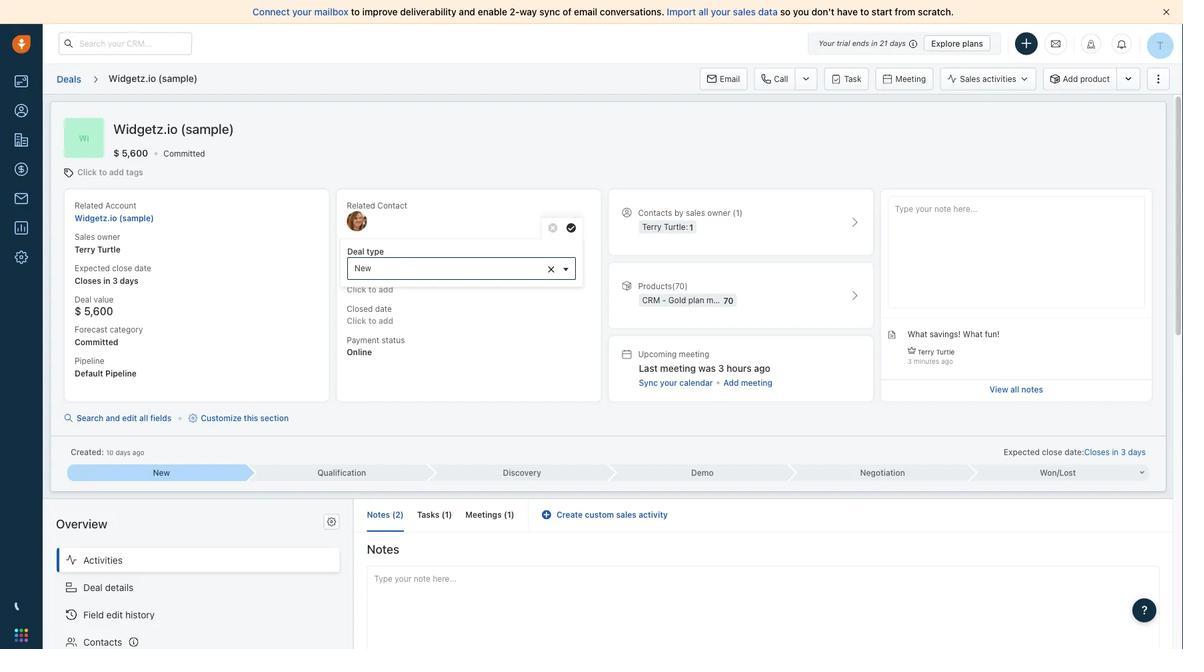 Task type: vqa. For each thing, say whether or not it's contained in the screenshot.
E corresponding to E Corp (sample)
no



Task type: locate. For each thing, give the bounding box(es) containing it.
terry inside sales owner terry turtle
[[75, 245, 95, 254]]

crm - gold plan monthly (sample):
[[643, 296, 775, 305]]

all inside view all notes link
[[1011, 385, 1020, 394]]

from
[[895, 6, 916, 17]]

close for date:
[[1043, 448, 1063, 457]]

meeting
[[679, 350, 710, 359], [661, 363, 696, 374], [742, 378, 773, 387]]

1 vertical spatial owner
[[97, 232, 120, 242]]

1 vertical spatial closes
[[1085, 448, 1111, 457]]

1 horizontal spatial date
[[375, 304, 392, 313]]

add inside add meeting link
[[724, 378, 739, 387]]

1 horizontal spatial sales
[[686, 208, 706, 217]]

in for expected close date
[[103, 276, 110, 286]]

ago inside created: 10 days ago
[[133, 449, 145, 457]]

to right "mailbox"
[[351, 6, 360, 17]]

pipeline right "default"
[[105, 369, 137, 378]]

add meeting
[[724, 378, 773, 387]]

1 horizontal spatial all
[[699, 6, 709, 17]]

date inside expected close date closes in 3 days
[[135, 264, 151, 273]]

0 vertical spatial sales
[[961, 74, 981, 84]]

your right import on the top
[[711, 6, 731, 17]]

edit right field
[[106, 610, 123, 621]]

click inside lost reason click to add
[[347, 285, 367, 294]]

tags
[[126, 168, 143, 177]]

turtle
[[97, 245, 121, 254], [937, 348, 955, 356]]

2 related from the left
[[347, 201, 375, 210]]

1 vertical spatial add
[[724, 378, 739, 387]]

owner inside sales owner terry turtle
[[97, 232, 120, 242]]

have
[[838, 6, 858, 17]]

deal type
[[347, 239, 383, 248], [347, 247, 384, 256]]

3 ) from the left
[[511, 511, 515, 520]]

( for meetings
[[504, 511, 507, 520]]

1 ) from the left
[[401, 511, 404, 520]]

fun!
[[986, 329, 1000, 339]]

2 horizontal spatial ago
[[942, 358, 954, 365]]

widgetz.io (sample) up $ 5,600
[[113, 121, 234, 137]]

1 horizontal spatial committed
[[164, 149, 205, 158]]

add for add meeting
[[724, 378, 739, 387]]

terry inside terry turtle: 1
[[643, 222, 662, 232]]

-
[[663, 296, 667, 305]]

add down hours
[[724, 378, 739, 387]]

all right view
[[1011, 385, 1020, 394]]

0 horizontal spatial what
[[908, 329, 928, 339]]

days
[[890, 39, 907, 48], [120, 276, 138, 286], [1129, 448, 1147, 457], [116, 449, 131, 457]]

0 horizontal spatial sales
[[617, 511, 637, 520]]

terry up expected close date closes in 3 days
[[75, 245, 95, 254]]

related account widgetz.io (sample)
[[75, 201, 154, 223]]

2 vertical spatial widgetz.io
[[75, 213, 117, 223]]

import all your sales data link
[[667, 6, 781, 17]]

1 for terry turtle: 1
[[690, 223, 694, 232]]

2 horizontal spatial 1
[[690, 223, 694, 232]]

0 horizontal spatial (
[[392, 511, 396, 520]]

what up terry turtle
[[908, 329, 928, 339]]

crm
[[643, 296, 661, 305]]

1 horizontal spatial related
[[347, 201, 375, 210]]

1 horizontal spatial what
[[964, 329, 983, 339]]

conversations.
[[600, 6, 665, 17]]

close image
[[1164, 9, 1171, 15]]

close
[[112, 264, 132, 273], [1043, 448, 1063, 457]]

1 vertical spatial widgetz.io (sample)
[[113, 121, 234, 137]]

1 horizontal spatial 5,600
[[122, 148, 148, 159]]

( right meetings
[[504, 511, 507, 520]]

add inside "closed date click to add"
[[379, 316, 394, 326]]

related up widgetz.io (sample) link
[[75, 201, 103, 210]]

3 ( from the left
[[504, 511, 507, 520]]

0 vertical spatial turtle
[[97, 245, 121, 254]]

days right 10
[[116, 449, 131, 457]]

ago up add meeting
[[755, 363, 771, 374]]

sales
[[961, 74, 981, 84], [75, 232, 95, 242]]

date:
[[1065, 448, 1085, 457]]

add inside lost reason click to add
[[379, 285, 394, 294]]

1 horizontal spatial and
[[459, 6, 476, 17]]

click
[[77, 168, 97, 177], [347, 285, 367, 294], [347, 316, 367, 326]]

1 vertical spatial notes
[[367, 542, 400, 557]]

sync
[[540, 6, 560, 17]]

widgetz.io down search your crm... text box at top left
[[109, 73, 156, 84]]

meetings ( 1 )
[[466, 511, 515, 520]]

days up category
[[120, 276, 138, 286]]

click up the closed
[[347, 285, 367, 294]]

custom
[[585, 511, 614, 520]]

ago
[[942, 358, 954, 365], [755, 363, 771, 374], [133, 449, 145, 457]]

to left "tags"
[[99, 168, 107, 177]]

turtle up 3 minutes ago
[[937, 348, 955, 356]]

) for notes ( 2 )
[[401, 511, 404, 520]]

expected left date:
[[1004, 448, 1040, 457]]

all left "fields"
[[139, 414, 148, 423]]

date down widgetz.io (sample) link
[[135, 264, 151, 273]]

closes for expected close date:
[[1085, 448, 1111, 457]]

1 horizontal spatial turtle
[[937, 348, 955, 356]]

view
[[990, 385, 1009, 394]]

2 horizontal spatial terry
[[918, 348, 935, 356]]

1 vertical spatial pipeline
[[105, 369, 137, 378]]

1 related from the left
[[75, 201, 103, 210]]

to left start
[[861, 6, 870, 17]]

and left enable
[[459, 6, 476, 17]]

( left tasks
[[392, 511, 396, 520]]

customize this section
[[201, 414, 289, 423]]

import
[[667, 6, 697, 17]]

add inside 'add product' button
[[1064, 74, 1079, 84]]

0 horizontal spatial 5,600
[[84, 305, 113, 318]]

add up "status"
[[379, 316, 394, 326]]

email image
[[1052, 38, 1061, 49]]

sync your calendar link
[[639, 377, 713, 389]]

widgetz.io (sample) down search your crm... text box at top left
[[109, 73, 198, 84]]

0 horizontal spatial related
[[75, 201, 103, 210]]

tasks
[[417, 511, 440, 520]]

gold
[[669, 296, 687, 305]]

sales for create custom sales activity
[[617, 511, 637, 520]]

date
[[135, 264, 151, 273], [375, 304, 392, 313]]

contacts up terry turtle: 1
[[639, 208, 673, 217]]

sales for sales owner terry turtle
[[75, 232, 95, 242]]

email button
[[700, 68, 748, 90]]

1 vertical spatial add
[[379, 285, 394, 294]]

$ up click to add tags
[[113, 148, 119, 159]]

1 vertical spatial date
[[375, 304, 392, 313]]

0 vertical spatial click
[[77, 168, 97, 177]]

widgetz.io (sample) link
[[75, 213, 154, 223]]

contacts down field
[[83, 637, 122, 648]]

status
[[382, 335, 405, 345]]

1 notes from the top
[[367, 511, 390, 520]]

wi
[[79, 133, 89, 143]]

all right import on the top
[[699, 6, 709, 17]]

widgetz.io (sample)
[[109, 73, 198, 84], [113, 121, 234, 137]]

freshworks switcher image
[[15, 629, 28, 642]]

committed inside 'forecast category committed'
[[75, 337, 118, 347]]

$ up forecast
[[75, 305, 81, 318]]

1 horizontal spatial close
[[1043, 448, 1063, 457]]

1 horizontal spatial owner
[[708, 208, 731, 217]]

calendar
[[680, 378, 713, 387]]

1 vertical spatial all
[[1011, 385, 1020, 394]]

0 horizontal spatial all
[[139, 414, 148, 423]]

days right date:
[[1129, 448, 1147, 457]]

0 vertical spatial terry
[[643, 222, 662, 232]]

edit left "fields"
[[122, 414, 137, 423]]

1
[[690, 223, 694, 232], [445, 511, 449, 520], [507, 511, 511, 520]]

3 inside expected close date closes in 3 days
[[113, 276, 118, 286]]

email
[[574, 6, 598, 17]]

1 vertical spatial meeting
[[661, 363, 696, 374]]

1 inside terry turtle: 1
[[690, 223, 694, 232]]

owner left the (1)
[[708, 208, 731, 217]]

ago up the new link on the bottom of the page
[[133, 449, 145, 457]]

lost right won
[[1060, 469, 1077, 478]]

1 vertical spatial sales
[[686, 208, 706, 217]]

meeting for upcoming
[[679, 350, 710, 359]]

5,600 down value
[[84, 305, 113, 318]]

( right tasks
[[442, 511, 445, 520]]

your left "mailbox"
[[292, 6, 312, 17]]

0 vertical spatial date
[[135, 264, 151, 273]]

sales down widgetz.io (sample) link
[[75, 232, 95, 242]]

1 horizontal spatial expected
[[1004, 448, 1040, 457]]

connect
[[253, 6, 290, 17]]

and right search
[[106, 414, 120, 423]]

terry
[[643, 222, 662, 232], [75, 245, 95, 254], [918, 348, 935, 356]]

add left "tags"
[[109, 168, 124, 177]]

committed down forecast
[[75, 337, 118, 347]]

pipeline up "default"
[[75, 356, 104, 366]]

0 vertical spatial sales
[[733, 6, 756, 17]]

add for add product
[[1064, 74, 1079, 84]]

1 horizontal spatial add
[[1064, 74, 1079, 84]]

sync
[[639, 378, 658, 387]]

terry left turtle:
[[643, 222, 662, 232]]

add left product
[[1064, 74, 1079, 84]]

1 vertical spatial and
[[106, 414, 120, 423]]

click down wi
[[77, 168, 97, 177]]

terry up the minutes
[[918, 348, 935, 356]]

widgetz.io up sales owner terry turtle
[[75, 213, 117, 223]]

0 horizontal spatial expected
[[75, 264, 110, 273]]

2 vertical spatial all
[[139, 414, 148, 423]]

expected for expected close date
[[75, 264, 110, 273]]

in up value
[[103, 276, 110, 286]]

closes inside expected close date closes in 3 days
[[75, 276, 101, 286]]

2-
[[510, 6, 520, 17]]

lost reason click to add
[[347, 273, 394, 294]]

5,600 up "tags"
[[122, 148, 148, 159]]

1 horizontal spatial terry
[[643, 222, 662, 232]]

0 horizontal spatial terry
[[75, 245, 95, 254]]

meeting for add
[[742, 378, 773, 387]]

view all notes
[[990, 385, 1044, 394]]

explore plans
[[932, 39, 984, 48]]

1 for tasks ( 1 )
[[445, 511, 449, 520]]

what left fun! at the right of the page
[[964, 329, 983, 339]]

0 horizontal spatial pipeline
[[75, 356, 104, 366]]

to
[[351, 6, 360, 17], [861, 6, 870, 17], [99, 168, 107, 177], [369, 285, 377, 294], [369, 316, 377, 326]]

2 ( from the left
[[442, 511, 445, 520]]

payment status online
[[347, 335, 405, 357]]

5,600
[[122, 148, 148, 159], [84, 305, 113, 318]]

1 vertical spatial terry
[[75, 245, 95, 254]]

upcoming meeting
[[639, 350, 710, 359]]

3 up value
[[113, 276, 118, 286]]

category
[[110, 325, 143, 334]]

in left 21
[[872, 39, 878, 48]]

lost left the reason
[[347, 273, 363, 282]]

2 what from the left
[[964, 329, 983, 339]]

view all notes link
[[990, 384, 1044, 395]]

meeting down hours
[[742, 378, 773, 387]]

sales inside sales owner terry turtle
[[75, 232, 95, 242]]

sales for sales activities
[[961, 74, 981, 84]]

to for connect your mailbox to improve deliverability and enable 2-way sync of email conversations. import all your sales data so you don't have to start from scratch.
[[351, 6, 360, 17]]

1 vertical spatial contacts
[[83, 637, 122, 648]]

all inside search and edit all fields link
[[139, 414, 148, 423]]

0 vertical spatial in
[[872, 39, 878, 48]]

ago down terry turtle
[[942, 358, 954, 365]]

meeting up last meeting was 3 hours ago
[[679, 350, 710, 359]]

sales for contacts by sales owner (1)
[[686, 208, 706, 217]]

1 what from the left
[[908, 329, 928, 339]]

sales left 'data'
[[733, 6, 756, 17]]

click inside "closed date click to add"
[[347, 316, 367, 326]]

click down the closed
[[347, 316, 367, 326]]

sales left activities
[[961, 74, 981, 84]]

0 horizontal spatial your
[[292, 6, 312, 17]]

1 horizontal spatial (
[[442, 511, 445, 520]]

widgetz.io up $ 5,600
[[113, 121, 178, 137]]

0 vertical spatial all
[[699, 6, 709, 17]]

meeting for last
[[661, 363, 696, 374]]

payment
[[347, 335, 380, 345]]

click for lost reason
[[347, 285, 367, 294]]

meetings
[[466, 511, 502, 520]]

0 vertical spatial lost
[[347, 273, 363, 282]]

×
[[548, 260, 556, 276]]

(sample):
[[740, 296, 775, 305]]

1 ( from the left
[[392, 511, 396, 520]]

deals
[[57, 73, 81, 84]]

search and edit all fields
[[77, 414, 172, 423]]

add down the reason
[[379, 285, 394, 294]]

and inside search and edit all fields link
[[106, 414, 120, 423]]

in right date:
[[1113, 448, 1119, 457]]

committed right $ 5,600
[[164, 149, 205, 158]]

to inside "closed date click to add"
[[369, 316, 377, 326]]

0 vertical spatial notes
[[367, 511, 390, 520]]

expected down sales owner terry turtle
[[75, 264, 110, 273]]

) left tasks
[[401, 511, 404, 520]]

closes for expected close date
[[75, 276, 101, 286]]

expected inside expected close date closes in 3 days
[[75, 264, 110, 273]]

1 vertical spatial expected
[[1004, 448, 1040, 457]]

owner down widgetz.io (sample) link
[[97, 232, 120, 242]]

1 down contacts by sales owner (1)
[[690, 223, 694, 232]]

0 vertical spatial add
[[1064, 74, 1079, 84]]

close up won
[[1043, 448, 1063, 457]]

1 right meetings
[[507, 511, 511, 520]]

1 vertical spatial sales
[[75, 232, 95, 242]]

committed
[[164, 149, 205, 158], [75, 337, 118, 347]]

1 horizontal spatial sales
[[961, 74, 981, 84]]

terry turtle
[[918, 348, 955, 356]]

date right the closed
[[375, 304, 392, 313]]

2 vertical spatial terry
[[918, 348, 935, 356]]

0 horizontal spatial contacts
[[83, 637, 122, 648]]

1 horizontal spatial contacts
[[639, 208, 673, 217]]

notes for notes
[[367, 542, 400, 557]]

online
[[347, 348, 372, 357]]

your inside the sync your calendar link
[[661, 378, 678, 387]]

0 horizontal spatial owner
[[97, 232, 120, 242]]

your for calendar
[[661, 378, 678, 387]]

don't
[[812, 6, 835, 17]]

2 horizontal spatial (
[[504, 511, 507, 520]]

2 horizontal spatial all
[[1011, 385, 1020, 394]]

0 vertical spatial 5,600
[[122, 148, 148, 159]]

new up the closed
[[355, 264, 372, 273]]

related left contact
[[347, 201, 375, 210]]

to down the closed
[[369, 316, 377, 326]]

1 horizontal spatial 1
[[507, 511, 511, 520]]

your right sync
[[661, 378, 678, 387]]

new down "fields"
[[153, 469, 170, 478]]

close inside expected close date closes in 3 days
[[112, 264, 132, 273]]

demo
[[692, 469, 714, 478]]

turtle up expected close date closes in 3 days
[[97, 245, 121, 254]]

to inside lost reason click to add
[[369, 285, 377, 294]]

) right tasks
[[449, 511, 452, 520]]

( for tasks
[[442, 511, 445, 520]]

1 vertical spatial 5,600
[[84, 305, 113, 318]]

0 horizontal spatial lost
[[347, 273, 363, 282]]

0 horizontal spatial ago
[[133, 449, 145, 457]]

1 horizontal spatial $
[[113, 148, 119, 159]]

click for closed date
[[347, 316, 367, 326]]

0 horizontal spatial and
[[106, 414, 120, 423]]

trial
[[837, 39, 851, 48]]

improve
[[363, 6, 398, 17]]

1 horizontal spatial )
[[449, 511, 452, 520]]

new
[[355, 264, 372, 273], [153, 469, 170, 478]]

sales right by
[[686, 208, 706, 217]]

deal
[[347, 239, 364, 248], [347, 247, 365, 256], [75, 295, 92, 305], [83, 582, 103, 593]]

0 vertical spatial contacts
[[639, 208, 673, 217]]

0 horizontal spatial $
[[75, 305, 81, 318]]

meeting up the sync your calendar link
[[661, 363, 696, 374]]

2 vertical spatial in
[[1113, 448, 1119, 457]]

activities
[[83, 555, 123, 566]]

1 vertical spatial committed
[[75, 337, 118, 347]]

won
[[1041, 469, 1058, 478]]

1 right tasks
[[445, 511, 449, 520]]

0 horizontal spatial in
[[103, 276, 110, 286]]

2 horizontal spatial )
[[511, 511, 515, 520]]

mailbox
[[315, 6, 349, 17]]

0 horizontal spatial 1
[[445, 511, 449, 520]]

1 vertical spatial in
[[103, 276, 110, 286]]

contacts
[[639, 208, 673, 217], [83, 637, 122, 648]]

related inside related account widgetz.io (sample)
[[75, 201, 103, 210]]

1 horizontal spatial in
[[872, 39, 878, 48]]

your for mailbox
[[292, 6, 312, 17]]

1 vertical spatial $
[[75, 305, 81, 318]]

notes down notes ( 2 )
[[367, 542, 400, 557]]

deal inside deal value $ 5,600
[[75, 295, 92, 305]]

date inside "closed date click to add"
[[375, 304, 392, 313]]

in inside expected close date closes in 3 days
[[103, 276, 110, 286]]

related for related contact
[[347, 201, 375, 210]]

notes left 2
[[367, 511, 390, 520]]

to down the reason
[[369, 285, 377, 294]]

way
[[520, 6, 537, 17]]

expected
[[75, 264, 110, 273], [1004, 448, 1040, 457]]

this
[[244, 414, 258, 423]]

) right meetings
[[511, 511, 515, 520]]

create
[[557, 511, 583, 520]]

notes ( 2 )
[[367, 511, 404, 520]]

0 horizontal spatial close
[[112, 264, 132, 273]]

sales left activity
[[617, 511, 637, 520]]

2
[[396, 511, 401, 520]]

2 ) from the left
[[449, 511, 452, 520]]

2 notes from the top
[[367, 542, 400, 557]]

close down sales owner terry turtle
[[112, 264, 132, 273]]



Task type: describe. For each thing, give the bounding box(es) containing it.
1 vertical spatial widgetz.io
[[113, 121, 178, 137]]

1 horizontal spatial lost
[[1060, 469, 1077, 478]]

qualification link
[[248, 465, 428, 482]]

field
[[83, 610, 104, 621]]

turtle inside sales owner terry turtle
[[97, 245, 121, 254]]

start
[[872, 6, 893, 17]]

expected close date closes in 3 days
[[75, 264, 151, 286]]

0 vertical spatial $
[[113, 148, 119, 159]]

(sample) inside related account widgetz.io (sample)
[[119, 213, 154, 223]]

closes in 3 days link
[[1085, 447, 1147, 458]]

last meeting was 3 hours ago
[[639, 363, 771, 374]]

forecast
[[75, 325, 107, 334]]

1 horizontal spatial ago
[[755, 363, 771, 374]]

days inside created: 10 days ago
[[116, 449, 131, 457]]

10
[[106, 449, 114, 457]]

) for tasks ( 1 )
[[449, 511, 452, 520]]

1 vertical spatial edit
[[106, 610, 123, 621]]

0 vertical spatial edit
[[122, 414, 137, 423]]

0 vertical spatial add
[[109, 168, 124, 177]]

1 vertical spatial turtle
[[937, 348, 955, 356]]

to for lost reason click to add
[[369, 285, 377, 294]]

explore
[[932, 39, 961, 48]]

sales owner terry turtle
[[75, 232, 121, 254]]

( for notes
[[392, 511, 396, 520]]

deal details
[[83, 582, 134, 593]]

new link
[[67, 465, 248, 482]]

activities
[[983, 74, 1017, 84]]

search
[[77, 414, 104, 423]]

sync your calendar
[[639, 378, 713, 387]]

last
[[639, 363, 658, 374]]

by
[[675, 208, 684, 217]]

contacts for contacts
[[83, 637, 122, 648]]

0 vertical spatial committed
[[164, 149, 205, 158]]

contacts for contacts by sales owner (1)
[[639, 208, 673, 217]]

sales activities
[[961, 74, 1017, 84]]

) for meetings ( 1 )
[[511, 511, 515, 520]]

data
[[759, 6, 778, 17]]

section
[[260, 414, 289, 423]]

0 vertical spatial new
[[355, 264, 372, 273]]

account
[[105, 201, 137, 210]]

2 horizontal spatial sales
[[733, 6, 756, 17]]

what savings! what fun!
[[908, 329, 1000, 339]]

mng settings image
[[327, 518, 336, 527]]

negotiation
[[861, 469, 906, 478]]

add meeting link
[[724, 377, 773, 389]]

1 vertical spatial new
[[153, 469, 170, 478]]

activity
[[639, 511, 668, 520]]

terry for terry turtle: 1
[[643, 222, 662, 232]]

so
[[781, 6, 791, 17]]

3 minutes ago
[[908, 358, 954, 365]]

qualification
[[318, 469, 366, 478]]

your
[[819, 39, 835, 48]]

closed date click to add
[[347, 304, 394, 326]]

add product button
[[1044, 68, 1117, 90]]

customize this section link
[[188, 413, 289, 425]]

product
[[1081, 74, 1111, 84]]

days inside expected close date closes in 3 days
[[120, 276, 138, 286]]

customize
[[201, 414, 242, 423]]

0 vertical spatial and
[[459, 6, 476, 17]]

3 right was
[[719, 363, 725, 374]]

days right 21
[[890, 39, 907, 48]]

was
[[699, 363, 716, 374]]

lost inside lost reason click to add
[[347, 273, 363, 282]]

1 for meetings ( 1 )
[[507, 511, 511, 520]]

related for related account widgetz.io (sample)
[[75, 201, 103, 210]]

0 vertical spatial widgetz.io (sample)
[[109, 73, 198, 84]]

0 vertical spatial widgetz.io
[[109, 73, 156, 84]]

pipeline default pipeline
[[75, 356, 137, 378]]

(1)
[[733, 208, 743, 217]]

ends
[[853, 39, 870, 48]]

notes
[[1022, 385, 1044, 394]]

create custom sales activity link
[[542, 511, 668, 520]]

discovery
[[503, 469, 542, 478]]

$ inside deal value $ 5,600
[[75, 305, 81, 318]]

forecast category committed
[[75, 325, 143, 347]]

Search your CRM... text field
[[59, 32, 192, 55]]

to for closed date click to add
[[369, 316, 377, 326]]

deals link
[[56, 69, 82, 90]]

3 right date:
[[1122, 448, 1127, 457]]

tasks ( 1 )
[[417, 511, 452, 520]]

created:
[[71, 448, 104, 457]]

your trial ends in 21 days
[[819, 39, 907, 48]]

upcoming
[[639, 350, 677, 359]]

connect your mailbox to improve deliverability and enable 2-way sync of email conversations. import all your sales data so you don't have to start from scratch.
[[253, 6, 954, 17]]

related contact
[[347, 201, 408, 210]]

enable
[[478, 6, 508, 17]]

2 horizontal spatial your
[[711, 6, 731, 17]]

create custom sales activity
[[557, 511, 668, 520]]

3 left the minutes
[[908, 358, 913, 365]]

21
[[880, 39, 888, 48]]

deliverability
[[400, 6, 457, 17]]

closed
[[347, 304, 373, 313]]

history
[[125, 610, 155, 621]]

0 vertical spatial (sample)
[[159, 73, 198, 84]]

hours
[[727, 363, 752, 374]]

1 vertical spatial (sample)
[[181, 121, 234, 137]]

contacts by sales owner (1)
[[639, 208, 743, 217]]

meeting
[[896, 74, 927, 84]]

close for date
[[112, 264, 132, 273]]

notes for notes ( 2 )
[[367, 511, 390, 520]]

in for expected close date:
[[1113, 448, 1119, 457]]

scratch.
[[919, 6, 954, 17]]

explore plans link
[[925, 35, 991, 51]]

0 vertical spatial pipeline
[[75, 356, 104, 366]]

5,600 inside deal value $ 5,600
[[84, 305, 113, 318]]

created: 10 days ago
[[71, 448, 145, 457]]

widgetz.io inside related account widgetz.io (sample)
[[75, 213, 117, 223]]

1 horizontal spatial pipeline
[[105, 369, 137, 378]]

negotiation link
[[789, 465, 969, 482]]

details
[[105, 582, 134, 593]]

field edit history
[[83, 610, 155, 621]]

overview
[[56, 517, 107, 531]]

demo link
[[609, 465, 789, 482]]

expected for expected close date:
[[1004, 448, 1040, 457]]

you
[[794, 6, 810, 17]]

search and edit all fields link
[[64, 413, 172, 425]]

task
[[845, 74, 862, 84]]

add for closed date
[[379, 316, 394, 326]]

won / lost
[[1041, 469, 1077, 478]]

add for lost reason
[[379, 285, 394, 294]]

terry for terry turtle
[[918, 348, 935, 356]]

plans
[[963, 39, 984, 48]]



